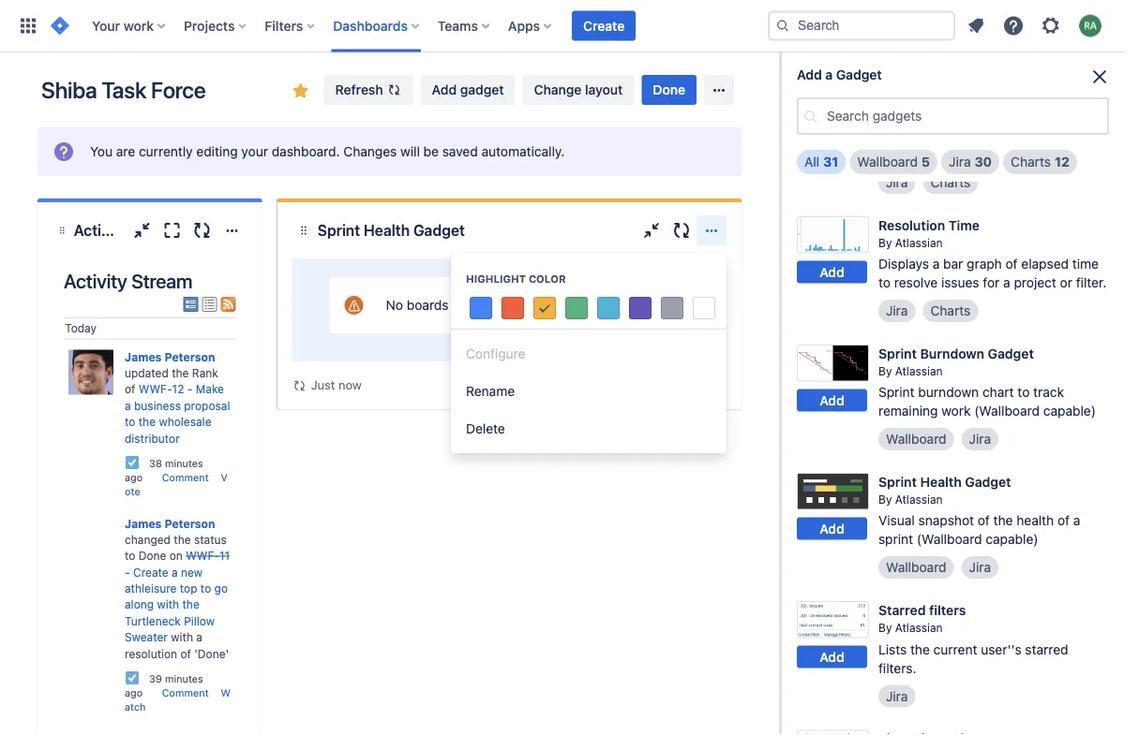 Task type: vqa. For each thing, say whether or not it's contained in the screenshot.


Task type: locate. For each thing, give the bounding box(es) containing it.
business
[[134, 399, 181, 413]]

menu
[[451, 253, 727, 454]]

2 by from the top
[[878, 237, 892, 250]]

0 horizontal spatial chart
[[983, 385, 1014, 400]]

5 by from the top
[[878, 622, 892, 635]]

0 vertical spatial for
[[1076, 128, 1093, 143]]

ago for 39 minutes ago
[[125, 687, 143, 700]]

automatically.
[[481, 144, 565, 159]]

dashboards button
[[327, 11, 426, 41]]

1 comment from the top
[[162, 472, 209, 484]]

turtleneck
[[125, 615, 181, 628]]

1 james peterson link from the top
[[125, 350, 215, 364]]

1 vertical spatial wallboard
[[886, 432, 947, 447]]

chart right as
[[1035, 147, 1066, 162]]

project down elapsed
[[1014, 275, 1056, 291]]

ago up atch
[[125, 687, 143, 700]]

gadget up boards at the top of the page
[[413, 222, 465, 240]]

4 atlassian from the top
[[895, 494, 943, 507]]

1 vertical spatial minutes
[[165, 673, 203, 685]]

0 horizontal spatial bar
[[943, 256, 963, 272]]

chart right burndown in the right bottom of the page
[[983, 385, 1014, 400]]

1 horizontal spatial create
[[583, 18, 625, 33]]

group containing configure
[[451, 330, 727, 454]]

0 horizontal spatial project
[[937, 147, 980, 162]]

charts
[[1011, 154, 1051, 170], [930, 175, 971, 190], [930, 303, 971, 319]]

group
[[451, 330, 727, 454]]

gray image
[[661, 297, 683, 320]]

comment for 38 minutes ago
[[162, 472, 209, 484]]

project inside recently created chart by atlassian displays recently created issues for a specified project as a bar chart
[[937, 147, 980, 162]]

refresh
[[335, 82, 383, 98]]

james for james peterson changed the status to done on
[[125, 517, 162, 530]]

0 vertical spatial wallboard
[[857, 154, 918, 170]]

0 horizontal spatial issues
[[941, 275, 979, 291]]

0 horizontal spatial currently
[[139, 144, 193, 159]]

- left make
[[187, 383, 193, 396]]

add button
[[797, 132, 867, 155], [797, 261, 867, 283], [797, 389, 867, 412], [797, 518, 867, 541], [797, 647, 867, 669]]

gadget up track
[[988, 346, 1034, 361]]

a left or in the top of the page
[[1003, 275, 1010, 291]]

0 vertical spatial james
[[125, 350, 162, 364]]

a down pillow
[[196, 631, 202, 645]]

sprint inside the sprint health gadget by atlassian visual snapshot of the health of a sprint (wallboard capable)
[[878, 474, 917, 490]]

bar down created
[[1011, 147, 1031, 162]]

banner
[[0, 0, 1124, 53]]

health up snapshot
[[920, 474, 962, 490]]

by up the remaining
[[878, 365, 892, 378]]

bar inside recently created chart by atlassian displays recently created issues for a specified project as a bar chart
[[1011, 147, 1031, 162]]

chart
[[1035, 147, 1066, 162], [983, 385, 1014, 400]]

atlassian for burndown
[[895, 365, 943, 378]]

atlassian for created
[[895, 108, 943, 121]]

updated
[[125, 367, 169, 380]]

white image
[[693, 297, 715, 320]]

james inside james peterson changed the status to done on
[[125, 517, 162, 530]]

the down top
[[182, 599, 199, 612]]

done left more dashboard actions icon
[[653, 82, 685, 98]]

2 ago from the top
[[125, 687, 143, 700]]

project
[[937, 147, 980, 162], [1014, 275, 1056, 291]]

1 vertical spatial james peterson link
[[125, 517, 215, 530]]

filters.
[[878, 661, 916, 676]]

add button down recently created chart image
[[797, 132, 867, 155]]

charts down created
[[1011, 154, 1051, 170]]

dashboard.
[[272, 144, 340, 159]]

boards
[[407, 298, 449, 313]]

recently created chart image
[[797, 88, 869, 125]]

james up updated
[[125, 350, 162, 364]]

1 horizontal spatial health
[[920, 474, 962, 490]]

make
[[196, 383, 224, 396]]

capable) down health on the bottom of page
[[986, 532, 1038, 548]]

jira software image
[[49, 15, 71, 37]]

sprint health gadget image
[[797, 474, 869, 511]]

0 horizontal spatial 12
[[172, 383, 184, 396]]

currently inside sprint health gadget region
[[475, 298, 529, 313]]

of right health on the bottom of page
[[1058, 513, 1070, 529]]

39
[[149, 673, 162, 685]]

charts for recently created chart
[[930, 175, 971, 190]]

jira left 30
[[949, 154, 971, 170]]

peterson up rank
[[165, 350, 215, 364]]

1 horizontal spatial for
[[1076, 128, 1093, 143]]

by for sprint burndown gadget
[[878, 365, 892, 378]]

3 add button from the top
[[797, 389, 867, 412]]

gadget
[[836, 67, 882, 83], [413, 222, 465, 240], [988, 346, 1034, 361], [965, 474, 1011, 490]]

james up changed
[[125, 517, 162, 530]]

0 vertical spatial create
[[583, 18, 625, 33]]

atlassian up visual
[[895, 494, 943, 507]]

the left rank
[[172, 367, 189, 380]]

1 vertical spatial wwf-
[[186, 550, 219, 563]]

to down changed
[[125, 550, 135, 563]]

refresh button
[[324, 75, 413, 105]]

the
[[172, 367, 189, 380], [139, 416, 156, 429], [993, 513, 1013, 529], [174, 534, 191, 547], [182, 599, 199, 612], [910, 642, 930, 658]]

1 minutes from the top
[[165, 457, 203, 470]]

atlassian inside the sprint health gadget by atlassian visual snapshot of the health of a sprint (wallboard capable)
[[895, 494, 943, 507]]

by down recently
[[878, 108, 892, 121]]

0 vertical spatial health
[[364, 222, 410, 240]]

stream
[[131, 270, 192, 293]]

1 atlassian from the top
[[895, 108, 943, 121]]

wwf- inside wwf-11 - create a new athleisure top to go along with the turtleneck pillow sweater
[[186, 550, 219, 563]]

0 vertical spatial comment link
[[162, 472, 209, 484]]

1 vertical spatial health
[[920, 474, 962, 490]]

ago
[[125, 472, 143, 484], [125, 687, 143, 700]]

color
[[529, 273, 566, 285]]

(wallboard down track
[[974, 404, 1040, 419]]

displays inside recently created chart by atlassian displays recently created issues for a specified project as a bar chart
[[878, 128, 929, 143]]

charts down jira 30
[[930, 175, 971, 190]]

- inside wwf-11 - create a new athleisure top to go along with the turtleneck pillow sweater
[[125, 566, 130, 579]]

0 vertical spatial james peterson link
[[125, 350, 215, 364]]

atch
[[125, 701, 146, 714]]

sprint health gadget region
[[292, 259, 727, 395]]

search image
[[775, 18, 790, 33]]

by for sprint health gadget
[[878, 494, 892, 507]]

0 vertical spatial wwf-
[[139, 383, 172, 396]]

0 vertical spatial done
[[653, 82, 685, 98]]

pillow
[[184, 615, 215, 628]]

gadget up snapshot
[[965, 474, 1011, 490]]

5 atlassian from the top
[[895, 622, 943, 635]]

0 vertical spatial are
[[116, 144, 135, 159]]

12 right as
[[1055, 154, 1070, 170]]

v ote link
[[125, 472, 228, 498]]

0 horizontal spatial are
[[116, 144, 135, 159]]

0 vertical spatial 12
[[1055, 154, 1070, 170]]

comment down 38
[[162, 472, 209, 484]]

by up visual
[[878, 494, 892, 507]]

0 horizontal spatial done
[[139, 550, 166, 563]]

wwf-
[[139, 383, 172, 396], [186, 550, 219, 563]]

2 displays from the top
[[878, 256, 929, 272]]

sprint health gadget
[[318, 222, 465, 240]]

atlassian inside sprint burndown gadget by atlassian sprint burndown chart to track remaining work (wallboard capable)
[[895, 365, 943, 378]]

purple image
[[629, 297, 652, 320]]

1 horizontal spatial -
[[187, 383, 193, 396]]

1 vertical spatial bar
[[943, 256, 963, 272]]

teal image
[[597, 297, 620, 320]]

0 vertical spatial project
[[937, 147, 980, 162]]

1 horizontal spatial are
[[452, 298, 471, 313]]

minimize sprint health gadget image
[[640, 219, 663, 242]]

sprint up visual
[[878, 474, 917, 490]]

to up distributor in the bottom of the page
[[125, 416, 135, 429]]

add down the 'sprint burndown gadget' image
[[820, 393, 844, 408]]

for
[[1076, 128, 1093, 143], [983, 275, 1000, 291]]

work down burndown in the right bottom of the page
[[941, 404, 971, 419]]

1 vertical spatial comment link
[[162, 687, 209, 700]]

gadget up recently created chart image
[[836, 67, 882, 83]]

the inside james peterson changed the status to done on
[[174, 534, 191, 547]]

(wallboard inside the sprint health gadget by atlassian visual snapshot of the health of a sprint (wallboard capable)
[[917, 532, 982, 548]]

are
[[116, 144, 135, 159], [452, 298, 471, 313]]

sprint
[[878, 532, 913, 548]]

2 vertical spatial wallboard
[[886, 560, 947, 576]]

wwf- for new
[[186, 550, 219, 563]]

12 inside wwf-12 - make a business proposal to the wholesale distributor
[[172, 383, 184, 396]]

add down resolution time image
[[820, 264, 844, 280]]

add
[[797, 67, 822, 83], [432, 82, 457, 98], [820, 136, 844, 151], [820, 264, 844, 280], [820, 393, 844, 408], [820, 521, 844, 537], [820, 650, 844, 665]]

1 vertical spatial done
[[139, 550, 166, 563]]

1 horizontal spatial wwf-
[[186, 550, 219, 563]]

for down graph
[[983, 275, 1000, 291]]

-
[[187, 383, 193, 396], [125, 566, 130, 579]]

create inside wwf-11 - create a new athleisure top to go along with the turtleneck pillow sweater
[[133, 566, 168, 579]]

by inside the sprint health gadget by atlassian visual snapshot of the health of a sprint (wallboard capable)
[[878, 494, 892, 507]]

1 vertical spatial are
[[452, 298, 471, 313]]

add button down the 'sprint burndown gadget' image
[[797, 389, 867, 412]]

add button for displays a bar graph of elapsed time to resolve issues for a project or filter.
[[797, 261, 867, 283]]

bar inside resolution time by atlassian displays a bar graph of elapsed time to resolve issues for a project or filter.
[[943, 256, 963, 272]]

the right lists
[[910, 642, 930, 658]]

all 31
[[804, 154, 838, 170]]

atlassian down starred
[[895, 622, 943, 635]]

work right your
[[123, 18, 154, 33]]

1 add button from the top
[[797, 132, 867, 155]]

1 vertical spatial ago
[[125, 687, 143, 700]]

work inside your work popup button
[[123, 18, 154, 33]]

atlassian down recently
[[895, 108, 943, 121]]

james inside 'james peterson updated the rank of'
[[125, 350, 162, 364]]

atlassian inside resolution time by atlassian displays a bar graph of elapsed time to resolve issues for a project or filter.
[[895, 237, 943, 250]]

to
[[878, 275, 891, 291], [1018, 385, 1030, 400], [125, 416, 135, 429], [125, 550, 135, 563], [200, 583, 211, 596]]

charts up burndown
[[930, 303, 971, 319]]

add button down starred filters image at the bottom of the page
[[797, 647, 867, 669]]

task image
[[125, 456, 140, 471]]

highlight color group
[[451, 253, 727, 336]]

3 atlassian from the top
[[895, 365, 943, 378]]

Yellow radio
[[531, 294, 559, 323]]

wwf- down the status
[[186, 550, 219, 563]]

1 vertical spatial (wallboard
[[917, 532, 982, 548]]

0 horizontal spatial health
[[364, 222, 410, 240]]

to left go
[[200, 583, 211, 596]]

minutes up w atch link in the bottom of the page
[[165, 673, 203, 685]]

1 vertical spatial displays
[[878, 256, 929, 272]]

apps
[[508, 18, 540, 33]]

create inside create "button"
[[583, 18, 625, 33]]

elapsed
[[1021, 256, 1069, 272]]

0 horizontal spatial create
[[133, 566, 168, 579]]

james peterson link for updated the rank of
[[125, 350, 215, 364]]

with up turtleneck
[[157, 599, 179, 612]]

39 minutes ago
[[125, 673, 203, 700]]

or
[[1060, 275, 1072, 291]]

1 vertical spatial issues
[[941, 275, 979, 291]]

12
[[1055, 154, 1070, 170], [172, 383, 184, 396]]

layout
[[585, 82, 623, 98]]

0 horizontal spatial -
[[125, 566, 130, 579]]

2 add button from the top
[[797, 261, 867, 283]]

atlassian inside recently created chart by atlassian displays recently created issues for a specified project as a bar chart
[[895, 108, 943, 121]]

1 displays from the top
[[878, 128, 929, 143]]

5 add button from the top
[[797, 647, 867, 669]]

with inside with a resolution of 'done'
[[171, 631, 193, 645]]

comment link for 38 minutes ago
[[162, 472, 209, 484]]

Blue radio
[[467, 294, 495, 323]]

wallboard left 5
[[857, 154, 918, 170]]

of inside with a resolution of 'done'
[[180, 648, 191, 661]]

ago inside 38 minutes ago
[[125, 472, 143, 484]]

w atch link
[[125, 687, 231, 714]]

comment link down 38
[[162, 472, 209, 484]]

task image
[[125, 671, 140, 686]]

1 vertical spatial create
[[133, 566, 168, 579]]

1 horizontal spatial capable)
[[1043, 404, 1096, 419]]

1 vertical spatial with
[[171, 631, 193, 645]]

the left health on the bottom of page
[[993, 513, 1013, 529]]

ago inside 39 minutes ago
[[125, 687, 143, 700]]

1 horizontal spatial 12
[[1055, 154, 1070, 170]]

project down recently
[[937, 147, 980, 162]]

are right the you
[[116, 144, 135, 159]]

2 minutes from the top
[[165, 673, 203, 685]]

4 by from the top
[[878, 494, 892, 507]]

1 vertical spatial currently
[[475, 298, 529, 313]]

1 horizontal spatial done
[[653, 82, 685, 98]]

jira up recently
[[886, 46, 908, 62]]

2 vertical spatial charts
[[930, 303, 971, 319]]

configure button
[[451, 336, 727, 373]]

star shiba task force image
[[289, 80, 312, 102]]

you
[[90, 144, 113, 159]]

minutes
[[165, 457, 203, 470], [165, 673, 203, 685]]

by inside sprint burndown gadget by atlassian sprint burndown chart to track remaining work (wallboard capable)
[[878, 365, 892, 378]]

gadget inside sprint burndown gadget by atlassian sprint burndown chart to track remaining work (wallboard capable)
[[988, 346, 1034, 361]]

2 atlassian from the top
[[895, 237, 943, 250]]

- up athleisure
[[125, 566, 130, 579]]

1 vertical spatial comment
[[162, 687, 209, 700]]

add down sprint health gadget image
[[820, 521, 844, 537]]

james peterson link up updated
[[125, 350, 215, 364]]

5
[[922, 154, 930, 170]]

1 peterson from the top
[[165, 350, 215, 364]]

a down on
[[172, 566, 178, 579]]

add for sprint burndown gadget
[[820, 393, 844, 408]]

0 vertical spatial displays
[[878, 128, 929, 143]]

bar left graph
[[943, 256, 963, 272]]

change
[[534, 82, 582, 98]]

james peterson updated the rank of
[[125, 350, 218, 396]]

- for make
[[187, 383, 193, 396]]

2 james peterson link from the top
[[125, 517, 215, 530]]

burndown
[[920, 346, 984, 361]]

add button for visual snapshot of the health of a sprint (wallboard capable)
[[797, 518, 867, 541]]

1 vertical spatial charts
[[930, 175, 971, 190]]

- for create
[[125, 566, 130, 579]]

displays up resolve
[[878, 256, 929, 272]]

1 horizontal spatial project
[[1014, 275, 1056, 291]]

1 vertical spatial work
[[941, 404, 971, 419]]

for down close icon at top
[[1076, 128, 1093, 143]]

0 vertical spatial bar
[[1011, 147, 1031, 162]]

12 for charts
[[1055, 154, 1070, 170]]

a left business
[[125, 399, 131, 413]]

0 vertical spatial work
[[123, 18, 154, 33]]

create up athleisure
[[133, 566, 168, 579]]

0 vertical spatial chart
[[1035, 147, 1066, 162]]

3 by from the top
[[878, 365, 892, 378]]

be
[[423, 144, 439, 159]]

minutes inside 38 minutes ago
[[165, 457, 203, 470]]

0 vertical spatial -
[[187, 383, 193, 396]]

comment link for 39 minutes ago
[[162, 687, 209, 700]]

capable) inside sprint burndown gadget by atlassian sprint burndown chart to track remaining work (wallboard capable)
[[1043, 404, 1096, 419]]

issues up charts 12
[[1035, 128, 1073, 143]]

project inside resolution time by atlassian displays a bar graph of elapsed time to resolve issues for a project or filter.
[[1014, 275, 1056, 291]]

apps button
[[502, 11, 559, 41]]

1 vertical spatial -
[[125, 566, 130, 579]]

rename button
[[451, 373, 727, 411]]

0 vertical spatial (wallboard
[[974, 404, 1040, 419]]

health up no
[[364, 222, 410, 240]]

0 vertical spatial minutes
[[165, 457, 203, 470]]

1 horizontal spatial currently
[[475, 298, 529, 313]]

jira down wallboard 5
[[886, 175, 908, 190]]

james peterson image
[[68, 350, 113, 395]]

Gray radio
[[658, 294, 686, 323]]

add for starred filters
[[820, 650, 844, 665]]

are right boards at the top of the page
[[452, 298, 471, 313]]

minutes inside 39 minutes ago
[[165, 673, 203, 685]]

add down starred filters image at the bottom of the page
[[820, 650, 844, 665]]

delete
[[466, 421, 505, 437]]

issues inside recently created chart by atlassian displays recently created issues for a specified project as a bar chart
[[1035, 128, 1073, 143]]

peterson inside james peterson changed the status to done on
[[165, 517, 215, 530]]

12 up business
[[172, 383, 184, 396]]

minutes up v ote link
[[165, 457, 203, 470]]

to inside james peterson changed the status to done on
[[125, 550, 135, 563]]

today
[[65, 322, 97, 335]]

Green radio
[[563, 294, 591, 323]]

2 comment link from the top
[[162, 687, 209, 700]]

jira
[[886, 46, 908, 62], [949, 154, 971, 170], [886, 175, 908, 190], [886, 303, 908, 319], [969, 432, 991, 447], [969, 560, 991, 576], [886, 689, 908, 704]]

done inside james peterson changed the status to done on
[[139, 550, 166, 563]]

to inside sprint burndown gadget by atlassian sprint burndown chart to track remaining work (wallboard capable)
[[1018, 385, 1030, 400]]

with inside wwf-11 - create a new athleisure top to go along with the turtleneck pillow sweater
[[157, 599, 179, 612]]

0 vertical spatial issues
[[1035, 128, 1073, 143]]

jira software image
[[49, 15, 71, 37]]

0 vertical spatial peterson
[[165, 350, 215, 364]]

2 comment from the top
[[162, 687, 209, 700]]

issues
[[1035, 128, 1073, 143], [941, 275, 979, 291]]

1 by from the top
[[878, 108, 892, 121]]

2 james from the top
[[125, 517, 162, 530]]

create
[[583, 18, 625, 33], [133, 566, 168, 579]]

the up on
[[174, 534, 191, 547]]

peterson inside 'james peterson updated the rank of'
[[165, 350, 215, 364]]

by
[[878, 108, 892, 121], [878, 237, 892, 250], [878, 365, 892, 378], [878, 494, 892, 507], [878, 622, 892, 635]]

wallboard down the remaining
[[886, 432, 947, 447]]

1 vertical spatial chart
[[983, 385, 1014, 400]]

peterson for status
[[165, 517, 215, 530]]

sprint left burndown
[[878, 346, 917, 361]]

0 horizontal spatial wwf-
[[139, 383, 172, 396]]

james for james peterson updated the rank of
[[125, 350, 162, 364]]

to left resolve
[[878, 275, 891, 291]]

0 horizontal spatial for
[[983, 275, 1000, 291]]

of right graph
[[1006, 256, 1018, 272]]

1 horizontal spatial bar
[[1011, 147, 1031, 162]]

gadget inside the sprint health gadget by atlassian visual snapshot of the health of a sprint (wallboard capable)
[[965, 474, 1011, 490]]

create up layout
[[583, 18, 625, 33]]

1 vertical spatial capable)
[[986, 532, 1038, 548]]

the inside wwf-11 - create a new athleisure top to go along with the turtleneck pillow sweater
[[182, 599, 199, 612]]

- inside wwf-12 - make a business proposal to the wholesale distributor
[[187, 383, 193, 396]]

4 add button from the top
[[797, 518, 867, 541]]

you are currently editing your dashboard. changes will be saved automatically.
[[90, 144, 565, 159]]

sprint down you are currently editing your dashboard. changes will be saved automatically.
[[318, 222, 360, 240]]

0 vertical spatial capable)
[[1043, 404, 1096, 419]]

of right snapshot
[[978, 513, 990, 529]]

are inside sprint health gadget region
[[452, 298, 471, 313]]

add left gadget
[[432, 82, 457, 98]]

help image
[[1002, 15, 1025, 37]]

1 vertical spatial project
[[1014, 275, 1056, 291]]

wallboard for health
[[886, 560, 947, 576]]

wwf- up business
[[139, 383, 172, 396]]

proposal
[[184, 399, 230, 413]]

1 vertical spatial for
[[983, 275, 1000, 291]]

1 vertical spatial peterson
[[165, 517, 215, 530]]

for inside recently created chart by atlassian displays recently created issues for a specified project as a bar chart
[[1076, 128, 1093, 143]]

a inside wwf-11 - create a new athleisure top to go along with the turtleneck pillow sweater
[[172, 566, 178, 579]]

created
[[937, 89, 987, 104]]

highlight color
[[466, 273, 566, 285]]

remaining
[[878, 404, 938, 419]]

0 vertical spatial ago
[[125, 472, 143, 484]]

add button down sprint health gadget image
[[797, 518, 867, 541]]

filters
[[929, 603, 966, 618]]

1 horizontal spatial issues
[[1035, 128, 1073, 143]]

1 comment link from the top
[[162, 472, 209, 484]]

health inside the sprint health gadget by atlassian visual snapshot of the health of a sprint (wallboard capable)
[[920, 474, 962, 490]]

0 vertical spatial comment
[[162, 472, 209, 484]]

by up lists
[[878, 622, 892, 635]]

highlight
[[466, 273, 526, 285]]

sprint for sprint health gadget
[[318, 222, 360, 240]]

0 horizontal spatial work
[[123, 18, 154, 33]]

comment link down the "39"
[[162, 687, 209, 700]]

1 horizontal spatial chart
[[1035, 147, 1066, 162]]

wholesale
[[159, 416, 211, 429]]

1 james from the top
[[125, 350, 162, 364]]

wwf- inside wwf-12 - make a business proposal to the wholesale distributor
[[139, 383, 172, 396]]

top
[[180, 583, 197, 596]]

wallboard for burndown
[[886, 432, 947, 447]]

atlassian up burndown in the right bottom of the page
[[895, 365, 943, 378]]

your work button
[[86, 11, 172, 41]]

1 horizontal spatial work
[[941, 404, 971, 419]]

add up recently created chart image
[[797, 67, 822, 83]]

done link
[[642, 75, 697, 105]]

green image
[[565, 297, 588, 320]]

blue image
[[470, 297, 492, 320]]

minutes for 39 minutes ago
[[165, 673, 203, 685]]

1 vertical spatial 12
[[172, 383, 184, 396]]

0 horizontal spatial capable)
[[986, 532, 1038, 548]]

peterson up the status
[[165, 517, 215, 530]]

work inside sprint burndown gadget by atlassian sprint burndown chart to track remaining work (wallboard capable)
[[941, 404, 971, 419]]

1 ago from the top
[[125, 472, 143, 484]]

2 peterson from the top
[[165, 517, 215, 530]]

starred filters image
[[797, 602, 869, 639]]

capable) down track
[[1043, 404, 1096, 419]]

0 vertical spatial with
[[157, 599, 179, 612]]

1 vertical spatial james
[[125, 517, 162, 530]]

add button for sprint burndown chart to track remaining work (wallboard capable)
[[797, 389, 867, 412]]

w atch
[[125, 687, 231, 714]]

by inside recently created chart by atlassian displays recently created issues for a specified project as a bar chart
[[878, 108, 892, 121]]

jira down the sprint health gadget by atlassian visual snapshot of the health of a sprint (wallboard capable)
[[969, 560, 991, 576]]

ago up ote
[[125, 472, 143, 484]]

of left 'done'
[[180, 648, 191, 661]]

by down resolution
[[878, 237, 892, 250]]



Task type: describe. For each thing, give the bounding box(es) containing it.
refresh sprint health gadget image
[[670, 219, 693, 242]]

jira down filters.
[[886, 689, 908, 704]]

the inside the sprint health gadget by atlassian visual snapshot of the health of a sprint (wallboard capable)
[[993, 513, 1013, 529]]

comment for 39 minutes ago
[[162, 687, 209, 700]]

activity stream
[[64, 270, 192, 293]]

refresh activity streams image
[[191, 219, 213, 242]]

saved
[[442, 144, 478, 159]]

primary element
[[11, 0, 768, 52]]

health for sprint health gadget by atlassian visual snapshot of the health of a sprint (wallboard capable)
[[920, 474, 962, 490]]

more dashboard actions image
[[708, 79, 730, 101]]

more actions for activity streams gadget image
[[221, 219, 243, 242]]

sprint health gadget by atlassian visual snapshot of the health of a sprint (wallboard capable)
[[878, 474, 1080, 548]]

the inside 'james peterson updated the rank of'
[[172, 367, 189, 380]]

the inside wwf-12 - make a business proposal to the wholesale distributor
[[139, 416, 156, 429]]

0 vertical spatial currently
[[139, 144, 193, 159]]

add button for lists the current user''s starred filters.
[[797, 647, 867, 669]]

chart
[[991, 89, 1026, 104]]

shiba task force
[[41, 77, 206, 103]]

peterson for rank
[[165, 350, 215, 364]]

atlassian for health
[[895, 494, 943, 507]]

now
[[338, 378, 362, 392]]

athleisure
[[125, 583, 177, 596]]

menu containing configure
[[451, 253, 727, 454]]

chart inside recently created chart by atlassian displays recently created issues for a specified project as a bar chart
[[1035, 147, 1066, 162]]

jira down resolve
[[886, 303, 908, 319]]

a down close icon at top
[[1097, 128, 1104, 143]]

resolve
[[894, 275, 938, 291]]

charts 12
[[1011, 154, 1070, 170]]

gadget
[[460, 82, 504, 98]]

teams button
[[432, 11, 497, 41]]

ago for 38 minutes ago
[[125, 472, 143, 484]]

jira down burndown in the right bottom of the page
[[969, 432, 991, 447]]

resolution
[[125, 648, 177, 661]]

gadget for add a gadget
[[836, 67, 882, 83]]

filter.
[[1076, 275, 1107, 291]]

activity
[[64, 270, 127, 293]]

gadget for sprint health gadget by atlassian visual snapshot of the health of a sprint (wallboard capable)
[[965, 474, 1011, 490]]

notifications image
[[965, 15, 987, 37]]

a inside wwf-12 - make a business proposal to the wholesale distributor
[[125, 399, 131, 413]]

as
[[983, 147, 997, 162]]

a inside with a resolution of 'done'
[[196, 631, 202, 645]]

by inside resolution time by atlassian displays a bar graph of elapsed time to resolve issues for a project or filter.
[[878, 237, 892, 250]]

12 for wwf-
[[172, 383, 184, 396]]

change layout button
[[523, 75, 634, 105]]

v ote
[[125, 472, 228, 498]]

yellow image
[[534, 298, 555, 321]]

resolution
[[878, 217, 945, 233]]

configure
[[466, 346, 525, 362]]

a right as
[[1001, 147, 1008, 162]]

create button
[[572, 11, 636, 41]]

Search gadgets field
[[821, 99, 1107, 133]]

by inside starred filters by atlassian lists the current user''s starred filters.
[[878, 622, 892, 635]]

more actions for sprint health gadget gadget image
[[700, 219, 723, 242]]

lists
[[878, 642, 907, 658]]

burndown
[[918, 385, 979, 400]]

settings image
[[1040, 15, 1062, 37]]

minutes for 38 minutes ago
[[165, 457, 203, 470]]

38
[[149, 457, 162, 470]]

go
[[214, 583, 228, 596]]

capable) inside the sprint health gadget by atlassian visual snapshot of the health of a sprint (wallboard capable)
[[986, 532, 1038, 548]]

a up recently created chart image
[[825, 67, 833, 83]]

of inside 'james peterson updated the rank of'
[[125, 383, 135, 396]]

(wallboard inside sprint burndown gadget by atlassian sprint burndown chart to track remaining work (wallboard capable)
[[974, 404, 1040, 419]]

11
[[219, 550, 230, 563]]

sprint for sprint health gadget by atlassian visual snapshot of the health of a sprint (wallboard capable)
[[878, 474, 917, 490]]

all
[[804, 154, 819, 170]]

by for recently created chart
[[878, 108, 892, 121]]

track
[[1033, 385, 1064, 400]]

health for sprint health gadget
[[364, 222, 410, 240]]

0 vertical spatial charts
[[1011, 154, 1051, 170]]

add for sprint health gadget
[[820, 521, 844, 537]]

user''s
[[981, 642, 1022, 658]]

distributor
[[125, 432, 180, 445]]

a up resolve
[[933, 256, 940, 272]]

sprint burndown gadget image
[[797, 345, 869, 382]]

just
[[311, 378, 335, 392]]

maximize activity streams image
[[161, 219, 183, 242]]

31
[[823, 154, 838, 170]]

add a gadget
[[797, 67, 882, 83]]

health
[[1017, 513, 1054, 529]]

along
[[125, 599, 154, 612]]

recently created chart by atlassian displays recently created issues for a specified project as a bar chart
[[878, 89, 1104, 162]]

new
[[181, 566, 203, 579]]

to inside wwf-12 - make a business proposal to the wholesale distributor
[[125, 416, 135, 429]]

status
[[194, 534, 227, 547]]

no
[[386, 298, 403, 313]]

sweater
[[125, 631, 168, 645]]

projects
[[184, 18, 235, 33]]

a inside the sprint health gadget by atlassian visual snapshot of the health of a sprint (wallboard capable)
[[1073, 513, 1080, 529]]

james peterson link for changed the status to done on
[[125, 517, 215, 530]]

White radio
[[690, 294, 718, 323]]

visual
[[878, 513, 915, 529]]

add for resolution time
[[820, 264, 844, 280]]

30
[[975, 154, 992, 170]]

for inside resolution time by atlassian displays a bar graph of elapsed time to resolve issues for a project or filter.
[[983, 275, 1000, 291]]

your profile and settings image
[[1079, 15, 1102, 37]]

wallboard 5
[[857, 154, 930, 170]]

charts for resolution time
[[930, 303, 971, 319]]

issues inside resolution time by atlassian displays a bar graph of elapsed time to resolve issues for a project or filter.
[[941, 275, 979, 291]]

on
[[169, 550, 183, 563]]

to inside wwf-11 - create a new athleisure top to go along with the turtleneck pillow sweater
[[200, 583, 211, 596]]

wwf-12 - make a business proposal to the wholesale distributor link
[[125, 383, 230, 445]]

wwf-12 - make a business proposal to the wholesale distributor
[[125, 383, 230, 445]]

shiba
[[41, 77, 97, 103]]

add inside "button"
[[432, 82, 457, 98]]

starred
[[1025, 642, 1068, 658]]

specified
[[878, 147, 934, 162]]

banner containing your work
[[0, 0, 1124, 53]]

sprint for sprint burndown gadget by atlassian sprint burndown chart to track remaining work (wallboard capable)
[[878, 346, 917, 361]]

refresh image
[[387, 83, 402, 98]]

recently
[[878, 89, 934, 104]]

force
[[151, 77, 206, 103]]

close icon image
[[1088, 66, 1111, 88]]

time
[[1072, 256, 1099, 272]]

atlassian inside starred filters by atlassian lists the current user''s starred filters.
[[895, 622, 943, 635]]

resolution time image
[[797, 216, 869, 253]]

add gadget button
[[421, 75, 515, 105]]

james peterson changed the status to done on
[[125, 517, 227, 563]]

recently
[[933, 128, 982, 143]]

dashboards
[[333, 18, 408, 33]]

available.
[[532, 298, 589, 313]]

changed
[[125, 534, 171, 547]]

minimize activity streams image
[[131, 219, 153, 242]]

wwf- for business
[[139, 383, 172, 396]]

add gadget
[[432, 82, 504, 98]]

current
[[933, 642, 977, 658]]

jira 30
[[949, 154, 992, 170]]

an arrow curved in a circular way on the button that refreshes the dashboard image
[[292, 379, 307, 394]]

Search field
[[768, 11, 955, 41]]

gadget for sprint health gadget
[[413, 222, 465, 240]]

chart inside sprint burndown gadget by atlassian sprint burndown chart to track remaining work (wallboard capable)
[[983, 385, 1014, 400]]

resolution time by atlassian displays a bar graph of elapsed time to resolve issues for a project or filter.
[[878, 217, 1107, 291]]

task
[[102, 77, 146, 103]]

of inside resolution time by atlassian displays a bar graph of elapsed time to resolve issues for a project or filter.
[[1006, 256, 1018, 272]]

add for recently created chart
[[820, 136, 844, 151]]

editing
[[196, 144, 238, 159]]

Teal radio
[[594, 294, 623, 323]]

appswitcher icon image
[[17, 15, 39, 37]]

displays inside resolution time by atlassian displays a bar graph of elapsed time to resolve issues for a project or filter.
[[878, 256, 929, 272]]

add button for displays recently created issues for a specified project as a bar chart
[[797, 132, 867, 155]]

rank
[[192, 367, 218, 380]]

the inside starred filters by atlassian lists the current user''s starred filters.
[[910, 642, 930, 658]]

to inside resolution time by atlassian displays a bar graph of elapsed time to resolve issues for a project or filter.
[[878, 275, 891, 291]]

your
[[92, 18, 120, 33]]

delete button
[[451, 411, 727, 448]]

sprint up the remaining
[[878, 385, 915, 400]]

Purple radio
[[626, 294, 654, 323]]

gadget for sprint burndown gadget by atlassian sprint burndown chart to track remaining work (wallboard capable)
[[988, 346, 1034, 361]]

filters button
[[259, 11, 322, 41]]

Red radio
[[499, 294, 527, 323]]

red image
[[502, 297, 524, 320]]

created
[[985, 128, 1031, 143]]



